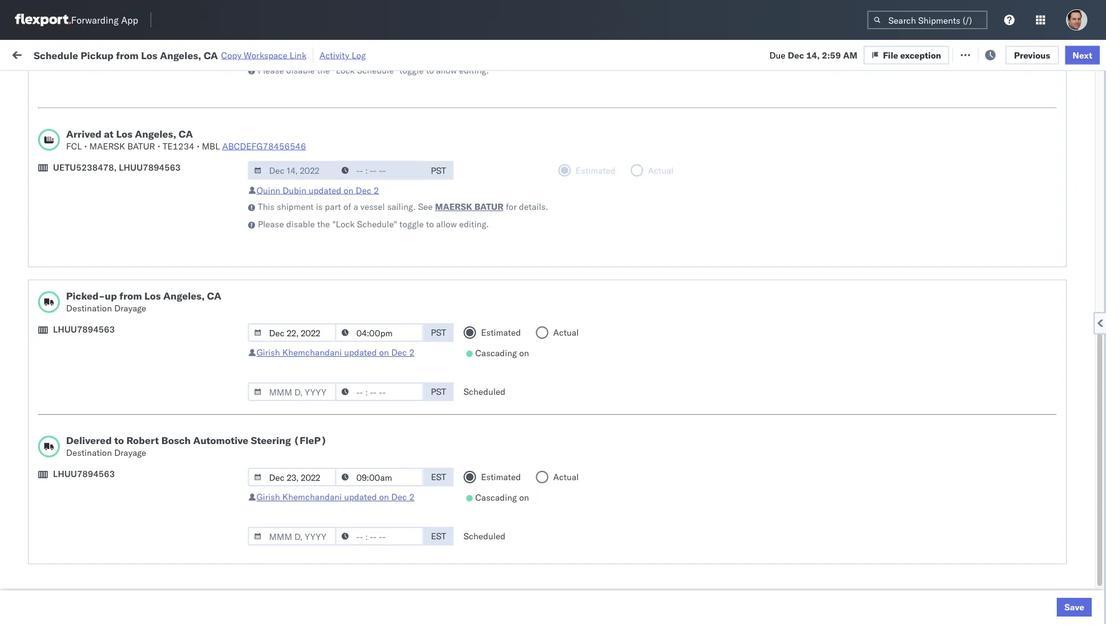 Task type: locate. For each thing, give the bounding box(es) containing it.
resize handle column header
[[178, 97, 193, 625], [317, 97, 332, 625], [360, 97, 375, 625], [441, 97, 456, 625], [522, 97, 537, 625], [647, 97, 662, 625], [747, 97, 762, 625], [828, 97, 843, 625], [984, 97, 999, 625], [1065, 97, 1080, 625], [1074, 97, 1089, 625]]

1 vertical spatial "lock
[[332, 219, 355, 230]]

0 vertical spatial allow
[[436, 65, 457, 75]]

cascading on
[[475, 348, 529, 359], [475, 493, 529, 503]]

pickup inside confirm pickup from los angeles, ca
[[63, 338, 90, 349]]

2 horizontal spatial •
[[197, 141, 200, 152]]

omkar
[[1005, 207, 1031, 218]]

destination inside picked-up from los angeles, ca destination drayage
[[66, 303, 112, 314]]

30,
[[275, 537, 288, 547], [275, 564, 288, 575]]

nov down quinn
[[260, 207, 276, 218]]

to up mode button on the left top of the page
[[426, 65, 434, 75]]

0 vertical spatial disable
[[286, 65, 315, 75]]

11 ocean fcl from the top
[[382, 537, 425, 547]]

1 horizontal spatial maersk
[[435, 201, 472, 212]]

1 mmm d, yyyy text field from the top
[[248, 161, 336, 180]]

2022 right 24,
[[293, 372, 315, 383]]

mbl
[[202, 141, 220, 152]]

0 vertical spatial upload customs clearance documents button
[[29, 118, 177, 144]]

at right arrived at the left
[[104, 128, 114, 140]]

0 vertical spatial please disable the "lock schedule" toggle to allow editing.
[[258, 65, 489, 75]]

ca inside picked-up from los angeles, ca destination drayage
[[207, 290, 221, 302]]

updated for picked-up from los angeles, ca
[[344, 347, 377, 358]]

delivery for confirm delivery button
[[63, 371, 95, 382]]

schedule delivery appointment link for 2nd schedule delivery appointment "button"
[[29, 233, 153, 246]]

mode
[[382, 102, 401, 111]]

1 vertical spatial schedule pickup from rotterdam, netherlands link
[[29, 556, 177, 581]]

2 vertical spatial pst
[[431, 387, 446, 397]]

4 schedule pickup from los angeles, ca link from the top
[[29, 392, 177, 417]]

MMM D, YYYY text field
[[248, 161, 336, 180], [248, 468, 336, 487], [248, 527, 336, 546]]

schedule pickup from rotterdam, netherlands down delivered
[[29, 447, 162, 471]]

1 horizontal spatial 14,
[[806, 49, 820, 60]]

0 vertical spatial khemchandani
[[282, 347, 342, 358]]

mmm d, yyyy text field down (flep)
[[248, 468, 336, 487]]

confirm delivery
[[29, 371, 95, 382]]

2 vertical spatial customs
[[59, 502, 94, 513]]

5, right this
[[278, 207, 286, 218]]

• left the te1234
[[157, 141, 160, 152]]

2 schedule delivery appointment button from the top
[[29, 233, 153, 247]]

uetu5238478, lhuu7894563
[[53, 162, 181, 173]]

est for second -- : -- -- text box from the bottom of the page
[[431, 472, 446, 483]]

updated for delivered to robert bosch automotive steering (flep)
[[344, 492, 377, 503]]

1 vertical spatial allow
[[436, 219, 457, 230]]

1 vertical spatial destination
[[66, 448, 112, 459]]

pickup for schedule pickup from rotterdam, netherlands button related to 8:30 pm est, jan 30, 2023
[[68, 557, 95, 568]]

1 schedule pickup from los angeles, ca button from the top
[[29, 172, 177, 199]]

0 vertical spatial customs
[[59, 118, 94, 129]]

at inside arrived at los angeles, ca fcl • maersk batur • te1234 • mbl abcdefg78456546
[[104, 128, 114, 140]]

2 mmm d, yyyy text field from the top
[[248, 468, 336, 487]]

2 clearance from the top
[[97, 283, 137, 294]]

pickup for fourth schedule pickup from los angeles, ca button from the bottom of the page
[[68, 200, 95, 211]]

clearance for 2nd upload customs clearance documents link from the top
[[97, 283, 137, 294]]

id
[[684, 102, 692, 111]]

numbers for container numbers
[[768, 107, 799, 116]]

confirm inside confirm pickup from rotterdam, netherlands
[[29, 585, 61, 595]]

girish for steering
[[257, 492, 280, 503]]

forwarding app link
[[15, 14, 138, 26]]

1 vertical spatial girish khemchandani updated on dec 2
[[257, 492, 415, 503]]

lhuu7894563 down delivered
[[53, 469, 115, 480]]

toggle down this shipment is part of a vessel sailing. see maersk batur for details.
[[399, 219, 424, 230]]

resize handle column header for mbl/mawb numbers
[[984, 97, 999, 625]]

23, down "steering"
[[280, 454, 294, 465]]

1 pst from the top
[[431, 165, 446, 176]]

edt, up this
[[238, 180, 258, 191]]

2 ocean fcl from the top
[[382, 180, 425, 191]]

2 schedule delivery appointment from the top
[[29, 234, 153, 245]]

3 confirm from the top
[[29, 585, 61, 595]]

at
[[247, 48, 255, 59], [104, 128, 114, 140]]

angeles, inside picked-up from los angeles, ca destination drayage
[[163, 290, 205, 302]]

flex-2130384 button
[[668, 561, 756, 578], [668, 561, 756, 578]]

1 upload customs clearance documents button from the top
[[29, 118, 177, 144]]

2 flex- from the top
[[688, 564, 715, 575]]

schedule delivery appointment down confirm delivery button
[[29, 426, 153, 437]]

11:30 for schedule delivery appointment
[[201, 427, 225, 438]]

0 horizontal spatial -
[[643, 564, 648, 575]]

3 • from the left
[[197, 141, 200, 152]]

container numbers button
[[762, 94, 830, 117]]

confirm delivery link
[[29, 371, 95, 383]]

schedule delivery appointment button down picked- at the left of page
[[29, 316, 153, 330]]

schedule delivery appointment down arrived at the left
[[29, 152, 153, 163]]

please disable the "lock schedule" toggle to allow editing. down log
[[258, 65, 489, 75]]

confirm pickup from los angeles, ca link
[[29, 337, 177, 362]]

dec
[[788, 49, 804, 60], [356, 185, 371, 196], [259, 317, 276, 328], [259, 344, 275, 355], [391, 347, 407, 358], [259, 372, 276, 383], [391, 492, 407, 503]]

0 vertical spatial 30,
[[275, 537, 288, 547]]

scheduled for delivered to robert bosch automotive steering (flep)
[[464, 531, 505, 542]]

mmm d, yyyy text field for arrived at los angeles, ca
[[248, 161, 336, 180]]

girish khemchandani updated on dec 2 down (flep)
[[257, 492, 415, 503]]

1 horizontal spatial •
[[157, 141, 160, 152]]

scheduled for picked-up from los angeles, ca
[[464, 387, 505, 397]]

nov up 2:00 am est, nov 9, 2022
[[260, 262, 276, 273]]

allow down maersk batur 'link'
[[436, 219, 457, 230]]

1 horizontal spatial batur
[[474, 201, 504, 212]]

schedule pickup from los angeles, ca button
[[29, 172, 177, 199], [29, 200, 177, 226], [29, 255, 177, 281], [29, 392, 177, 418], [29, 474, 177, 500]]

13,
[[275, 399, 289, 410]]

delivery for 1st schedule delivery appointment "button" from the bottom of the page
[[68, 536, 100, 547]]

mmm d, yyyy text field for delivered to robert bosch automotive steering (flep)
[[248, 468, 336, 487]]

girish khemchandani updated on dec 2 for picked-up from los angeles, ca
[[257, 347, 415, 358]]

1 mmm d, yyyy text field from the top
[[248, 324, 336, 342]]

upload for 2nd upload customs clearance documents link from the top
[[29, 283, 57, 294]]

2022 down 2:59 am est, dec 14, 2022 at left bottom
[[293, 344, 314, 355]]

ca for the confirm pickup from los angeles, ca link
[[29, 350, 41, 361]]

upload for third upload customs clearance documents link from the bottom of the page
[[29, 118, 57, 129]]

1 please from the top
[[258, 65, 284, 75]]

appointment
[[102, 152, 153, 163], [102, 234, 153, 245], [102, 316, 153, 327], [102, 426, 153, 437], [102, 536, 153, 547]]

1 vertical spatial lhuu7894563
[[53, 324, 115, 335]]

1 cascading from the top
[[475, 348, 517, 359]]

1 khemchandani from the top
[[282, 347, 342, 358]]

2 customs from the top
[[59, 283, 94, 294]]

11:30 pm est, jan 23, 2023 down "steering"
[[201, 454, 317, 465]]

0 vertical spatial 23,
[[277, 344, 291, 355]]

1 gaurav from the top
[[1005, 125, 1033, 136]]

robert
[[126, 435, 159, 447]]

1 vertical spatial 23,
[[280, 427, 294, 438]]

ocean fcl
[[382, 152, 425, 163], [382, 180, 425, 191], [382, 207, 425, 218], [382, 262, 425, 273], [382, 317, 425, 328], [382, 344, 425, 355], [382, 372, 425, 383], [382, 399, 425, 410], [382, 454, 425, 465], [382, 482, 425, 493], [382, 537, 425, 547], [382, 564, 425, 575]]

mmm d, yyyy text field down the 25,
[[248, 527, 336, 546]]

numbers down container
[[768, 107, 799, 116]]

rotterdam, for 8:30 pm est, jan 30, 2023
[[118, 557, 162, 568]]

customs
[[59, 118, 94, 129], [59, 283, 94, 294], [59, 502, 94, 513]]

ca
[[204, 49, 218, 61], [179, 128, 193, 140], [29, 185, 41, 196], [29, 213, 41, 224], [29, 268, 41, 279], [207, 290, 221, 302], [29, 350, 41, 361], [29, 405, 41, 416], [29, 487, 41, 498]]

schedule for fourth schedule pickup from los angeles, ca link from the bottom of the page
[[29, 200, 66, 211]]

numbers inside container numbers
[[768, 107, 799, 116]]

delivery down arrived at the left
[[68, 152, 100, 163]]

schedule delivery appointment link up confirm pickup from rotterdam, netherlands
[[29, 535, 153, 548]]

- right choi
[[1065, 427, 1070, 438]]

schedule delivery appointment link down picked- at the left of page
[[29, 316, 153, 328]]

resize handle column header for consignee
[[647, 97, 662, 625]]

drayage inside delivered to robert bosch automotive steering (flep) destination drayage
[[114, 448, 146, 459]]

confirm for confirm pickup from los angeles, ca
[[29, 338, 61, 349]]

2 vertical spatial 23,
[[280, 454, 294, 465]]

8:30 pm est, jan 30, 2023
[[201, 537, 312, 547], [201, 564, 312, 575]]

0 vertical spatial upload customs clearance documents
[[29, 118, 137, 142]]

4 appointment from the top
[[102, 426, 153, 437]]

demo
[[498, 399, 521, 410]]

5 schedule delivery appointment button from the top
[[29, 535, 153, 549]]

2 for picked-up from los angeles, ca
[[409, 347, 415, 358]]

2 khemchandani from the top
[[282, 492, 342, 503]]

0 vertical spatial 11:30 pm est, jan 23, 2023
[[201, 427, 317, 438]]

flex id button
[[662, 99, 749, 112]]

schedule for fifth schedule pickup from los angeles, ca link from the bottom
[[29, 173, 66, 184]]

0 horizontal spatial •
[[84, 141, 87, 152]]

lhuu7894563 down the te1234
[[119, 162, 181, 173]]

schedule pickup from rotterdam, netherlands for 8:30
[[29, 557, 162, 580]]

2:59 am edt, nov 5, 2022 up this
[[201, 180, 310, 191]]

pickup for 1st schedule pickup from los angeles, ca button from the top
[[68, 173, 95, 184]]

14, down '9,'
[[278, 317, 291, 328]]

3 customs from the top
[[59, 502, 94, 513]]

4 schedule delivery appointment button from the top
[[29, 426, 153, 439]]

my work
[[12, 45, 68, 62]]

7 ocean fcl from the top
[[382, 372, 425, 383]]

cascading on for delivered to robert bosch automotive steering (flep)
[[475, 493, 529, 503]]

los inside picked-up from los angeles, ca destination drayage
[[144, 290, 161, 302]]

2022 left the is
[[289, 207, 310, 218]]

lhuu7894563
[[119, 162, 181, 173], [53, 324, 115, 335], [53, 469, 115, 480]]

mmm d, yyyy text field for 3rd -- : -- -- text box from the bottom
[[248, 324, 336, 342]]

confirm for confirm pickup from rotterdam, netherlands
[[29, 585, 61, 595]]

9:00
[[201, 372, 220, 383]]

1 vertical spatial to
[[426, 219, 434, 230]]

batur
[[127, 141, 155, 152], [474, 201, 504, 212]]

23, up 24,
[[277, 344, 291, 355]]

mbl/mawb
[[849, 102, 893, 111]]

batur left the for
[[474, 201, 504, 212]]

is
[[316, 201, 323, 212]]

1 estimated from the top
[[481, 327, 521, 338]]

• left 'mbl'
[[197, 141, 200, 152]]

schedule pickup from los angeles, ca link down delivered
[[29, 474, 177, 499]]

2 schedule pickup from rotterdam, netherlands from the top
[[29, 557, 162, 580]]

delivery down picked- at the left of page
[[68, 316, 100, 327]]

3 schedule delivery appointment link from the top
[[29, 316, 153, 328]]

0 vertical spatial documents
[[29, 131, 74, 142]]

0 vertical spatial schedule"
[[357, 65, 397, 75]]

schedule pickup from los angeles, ca button down arrived at the left
[[29, 172, 177, 199]]

2 est from the top
[[431, 531, 446, 542]]

0 vertical spatial batur
[[127, 141, 155, 152]]

client name
[[463, 102, 505, 111]]

2 vertical spatial rotterdam,
[[112, 585, 157, 595]]

maersk
[[89, 141, 125, 152], [435, 201, 472, 212]]

0 vertical spatial toggle
[[399, 65, 424, 75]]

9 ocean fcl from the top
[[382, 454, 425, 465]]

file exception button
[[874, 45, 960, 63], [874, 45, 960, 63], [864, 46, 949, 64], [864, 46, 949, 64]]

schedule pickup from rotterdam, netherlands link
[[29, 447, 177, 472], [29, 556, 177, 581]]

girish khemchandani updated on dec 2 up 24,
[[257, 347, 415, 358]]

schedule delivery appointment button down arrived at the left
[[29, 151, 153, 165]]

0 vertical spatial 14,
[[806, 49, 820, 60]]

1 vertical spatial clearance
[[97, 283, 137, 294]]

11:30 pm est, jan 23, 2023 down 2:59 am est, jan 13, 2023
[[201, 427, 317, 438]]

schedule" down vessel
[[357, 219, 397, 230]]

1 vertical spatial girish
[[257, 492, 280, 503]]

ca inside confirm pickup from los angeles, ca
[[29, 350, 41, 361]]

on
[[305, 48, 315, 59], [344, 185, 353, 196], [379, 347, 389, 358], [519, 348, 529, 359], [379, 492, 389, 503], [519, 493, 529, 503]]

schedule pickup from los angeles, ca link up delivered
[[29, 392, 177, 417]]

risk
[[257, 48, 272, 59]]

pst for quinn dubin updated on dec 2
[[431, 165, 446, 176]]

-- : -- -- text field
[[335, 161, 424, 180], [335, 324, 424, 342], [335, 468, 424, 487], [335, 527, 424, 546]]

maersk batur link
[[435, 201, 504, 213]]

delivery for 2nd schedule delivery appointment "button"
[[68, 234, 100, 245]]

"lock down of
[[332, 219, 355, 230]]

customs for third upload customs clearance documents link from the bottom of the page
[[59, 118, 94, 129]]

schedule for 1st schedule pickup from los angeles, ca link from the bottom of the page
[[29, 475, 66, 486]]

schedule pickup from los angeles, ca button down delivered
[[29, 474, 177, 500]]

delivery for first schedule delivery appointment "button"
[[68, 152, 100, 163]]

to down see
[[426, 219, 434, 230]]

0 vertical spatial -
[[1065, 427, 1070, 438]]

allow up mode button on the left top of the page
[[436, 65, 457, 75]]

lhuu7894563 up confirm pickup from los angeles, ca on the bottom left of page
[[53, 324, 115, 335]]

2:59 am est, dec 14, 2022
[[201, 317, 315, 328]]

schedule pickup from rotterdam, netherlands button for 11:30 pm est, jan 23, 2023
[[29, 447, 177, 473]]

clearance
[[97, 118, 137, 129], [97, 283, 137, 294], [97, 502, 137, 513]]

activity
[[320, 50, 349, 60]]

1 horizontal spatial numbers
[[895, 102, 925, 111]]

1 vertical spatial drayage
[[114, 448, 146, 459]]

0 vertical spatial upload customs clearance documents link
[[29, 118, 177, 142]]

2 confirm from the top
[[29, 371, 61, 382]]

vandelay for vandelay
[[463, 482, 499, 493]]

at left risk
[[247, 48, 255, 59]]

schedule pickup from los angeles, ca button up delivered
[[29, 392, 177, 418]]

account
[[608, 564, 641, 575]]

schedule pickup from los angeles, ca link down uetu5238478, lhuu7894563 on the left top
[[29, 200, 177, 225]]

flex-
[[688, 262, 715, 273], [688, 564, 715, 575]]

upload customs clearance documents for third upload customs clearance documents link from the bottom of the page
[[29, 118, 137, 142]]

khemchandani up 24,
[[282, 347, 342, 358]]

destination
[[66, 303, 112, 314], [66, 448, 112, 459]]

0 vertical spatial estimated
[[481, 327, 521, 338]]

am
[[843, 49, 857, 60], [222, 152, 236, 163], [222, 180, 236, 191], [222, 207, 236, 218], [222, 262, 236, 273], [222, 290, 236, 301], [222, 317, 236, 328], [222, 372, 236, 383], [222, 399, 236, 410], [222, 482, 236, 493]]

destination down delivered
[[66, 448, 112, 459]]

1 vertical spatial netherlands
[[29, 570, 77, 580]]

0 vertical spatial girish khemchandani updated on dec 2
[[257, 347, 415, 358]]

pst
[[431, 165, 446, 176], [431, 327, 446, 338], [431, 387, 446, 397]]

1 vertical spatial schedule pickup from rotterdam, netherlands button
[[29, 556, 177, 583]]

1 netherlands from the top
[[29, 460, 77, 471]]

2:59 am edt, nov 5, 2022 down abcdefg78456546 'button'
[[201, 152, 310, 163]]

1 vertical spatial 11:30 pm est, jan 23, 2023
[[201, 454, 317, 465]]

upload customs clearance documents for third upload customs clearance documents link from the top
[[29, 502, 137, 526]]

upload customs clearance documents button down workitem button
[[29, 118, 177, 144]]

2 vertical spatial upload customs clearance documents link
[[29, 502, 177, 527]]

4 ocean fcl from the top
[[382, 262, 425, 273]]

schedule" down log
[[357, 65, 397, 75]]

2 appointment from the top
[[102, 234, 153, 245]]

1 disable from the top
[[286, 65, 315, 75]]

destination inside delivered to robert bosch automotive steering (flep) destination drayage
[[66, 448, 112, 459]]

import
[[105, 48, 133, 59]]

2022
[[289, 152, 310, 163], [289, 180, 310, 191], [289, 207, 310, 218], [289, 262, 310, 273], [288, 290, 310, 301], [293, 317, 315, 328], [293, 344, 314, 355], [293, 372, 315, 383]]

0 vertical spatial the
[[317, 65, 330, 75]]

2 destination from the top
[[66, 448, 112, 459]]

1 vertical spatial schedule"
[[357, 219, 397, 230]]

1 vertical spatial editing.
[[459, 219, 489, 230]]

gaurav
[[1005, 125, 1033, 136], [1005, 152, 1033, 163], [1005, 180, 1033, 191], [1005, 235, 1033, 246]]

1 allow from the top
[[436, 65, 457, 75]]

0 vertical spatial girish khemchandani updated on dec 2 button
[[257, 347, 415, 358]]

app
[[121, 14, 138, 26]]

2 vertical spatial to
[[114, 435, 124, 447]]

choi
[[1044, 427, 1062, 438]]

•
[[84, 141, 87, 152], [157, 141, 160, 152], [197, 141, 200, 152]]

0 vertical spatial maersk
[[89, 141, 125, 152]]

0 vertical spatial lhuu7894563
[[119, 162, 181, 173]]

187
[[286, 48, 303, 59]]

angeles, inside confirm pickup from los angeles, ca
[[129, 338, 163, 349]]

rotterdam, for 11:30 pm est, jan 23, 2023
[[118, 447, 162, 458]]

1 schedule pickup from rotterdam, netherlands link from the top
[[29, 447, 177, 472]]

1 vertical spatial actual
[[553, 472, 579, 483]]

for
[[506, 201, 517, 212]]

1 vertical spatial please
[[258, 219, 284, 230]]

editing. up client
[[459, 65, 489, 75]]

schedule for schedule delivery appointment link corresponding to 2nd schedule delivery appointment "button" from the bottom
[[29, 426, 66, 437]]

to
[[426, 65, 434, 75], [426, 219, 434, 230], [114, 435, 124, 447]]

estimated
[[481, 327, 521, 338], [481, 472, 521, 483]]

0 vertical spatial mmm d, yyyy text field
[[248, 161, 336, 180]]

0 vertical spatial actual
[[553, 327, 579, 338]]

1 vertical spatial disable
[[286, 219, 315, 230]]

1 girish khemchandani updated on dec 2 from the top
[[257, 347, 415, 358]]

jaehyung choi - test orig
[[1005, 427, 1106, 438]]

numbers inside button
[[895, 102, 925, 111]]

confirm inside confirm pickup from los angeles, ca
[[29, 338, 61, 349]]

1 upload from the top
[[29, 118, 57, 129]]

am right 9:00
[[222, 372, 236, 383]]

11:30 down automotive
[[201, 454, 225, 465]]

1 11:30 from the top
[[201, 427, 225, 438]]

actual for delivered to robert bosch automotive steering (flep)
[[553, 472, 579, 483]]

1 vertical spatial mmm d, yyyy text field
[[248, 468, 336, 487]]

khemchandani for picked-up from los angeles, ca
[[282, 347, 342, 358]]

1 ocean fcl from the top
[[382, 152, 425, 163]]

0 vertical spatial schedule pickup from rotterdam, netherlands button
[[29, 447, 177, 473]]

documents for third upload customs clearance documents link from the bottom of the page
[[29, 131, 74, 142]]

2:59 am est, jan 13, 2023
[[201, 399, 313, 410]]

please disable the "lock schedule" toggle to allow editing. down vessel
[[258, 219, 489, 230]]

schedule pickup from los angeles, ca link down arrived at the left
[[29, 172, 177, 197]]

0 horizontal spatial batur
[[127, 141, 155, 152]]

schedule delivery appointment link up picked- at the left of page
[[29, 233, 153, 246]]

west
[[582, 482, 602, 493]]

1 vertical spatial schedule pickup from rotterdam, netherlands
[[29, 557, 162, 580]]

batur up uetu5238478, lhuu7894563 on the left top
[[127, 141, 155, 152]]

delivery down confirm delivery button
[[68, 426, 100, 437]]

flex
[[668, 102, 682, 111]]

1 customs from the top
[[59, 118, 94, 129]]

23,
[[277, 344, 291, 355], [280, 427, 294, 438], [280, 454, 294, 465]]

delivery inside confirm delivery link
[[63, 371, 95, 382]]

0 vertical spatial pst
[[431, 165, 446, 176]]

5,
[[278, 152, 286, 163], [278, 180, 286, 191], [278, 207, 286, 218], [278, 262, 286, 273]]

from inside picked-up from los angeles, ca destination drayage
[[119, 290, 142, 302]]

7:00
[[201, 344, 220, 355]]

• down arrived at the left
[[84, 141, 87, 152]]

0 vertical spatial 11:30
[[201, 427, 225, 438]]

mmm d, yyyy text field for -- : -- -- text field
[[248, 383, 336, 402]]

1 vertical spatial 8:30 pm est, jan 30, 2023
[[201, 564, 312, 575]]

2 vertical spatial netherlands
[[29, 597, 77, 608]]

1 vertical spatial 8:30
[[201, 564, 220, 575]]

3 netherlands from the top
[[29, 597, 77, 608]]

destination down picked- at the left of page
[[66, 303, 112, 314]]

due dec 14, 2:59 am
[[770, 49, 857, 60]]

delivery up confirm pickup from rotterdam, netherlands
[[68, 536, 100, 547]]

pickup inside confirm pickup from rotterdam, netherlands
[[63, 585, 90, 595]]

2 for delivered to robert bosch automotive steering (flep)
[[409, 492, 415, 503]]

0 vertical spatial girish
[[257, 347, 280, 358]]

MMM D, YYYY text field
[[248, 324, 336, 342], [248, 383, 336, 402]]

23, down 13,
[[280, 427, 294, 438]]

schedule delivery appointment for schedule delivery appointment link for 1st schedule delivery appointment "button" from the bottom of the page
[[29, 536, 153, 547]]

girish khemchandani updated on dec 2 button for picked-up from los angeles, ca
[[257, 347, 415, 358]]

schedule pickup from los angeles, ca button up up
[[29, 255, 177, 281]]

schedule pickup from los angeles, ca button down uetu5238478, lhuu7894563 on the left top
[[29, 200, 177, 226]]

estimated for picked-up from los angeles, ca
[[481, 327, 521, 338]]

actual
[[553, 327, 579, 338], [553, 472, 579, 483]]

1 vertical spatial customs
[[59, 283, 94, 294]]

5, up '9,'
[[278, 262, 286, 273]]

1 vertical spatial at
[[104, 128, 114, 140]]

please
[[258, 65, 284, 75], [258, 219, 284, 230]]

angeles, inside arrived at los angeles, ca fcl • maersk batur • te1234 • mbl abcdefg78456546
[[135, 128, 176, 140]]

mmm d, yyyy text field up (flep)
[[248, 383, 336, 402]]

schedule pickup from rotterdam, netherlands up confirm pickup from rotterdam, netherlands
[[29, 557, 162, 580]]

ca inside arrived at los angeles, ca fcl • maersk batur • te1234 • mbl abcdefg78456546
[[179, 128, 193, 140]]

editing.
[[459, 65, 489, 75], [459, 219, 489, 230]]

automotive
[[193, 435, 248, 447]]

2 11:30 from the top
[[201, 454, 225, 465]]

6 resize handle column header from the left
[[647, 97, 662, 625]]

1 clearance from the top
[[97, 118, 137, 129]]

2 cascading on from the top
[[475, 493, 529, 503]]

0 vertical spatial drayage
[[114, 303, 146, 314]]

2:59 am edt, nov 5, 2022 up 2:00 am est, nov 9, 2022
[[201, 262, 310, 273]]

2022 up dubin
[[289, 152, 310, 163]]

actual for picked-up from los angeles, ca
[[553, 327, 579, 338]]

1 vertical spatial toggle
[[399, 219, 424, 230]]

ocean
[[382, 152, 407, 163], [571, 152, 596, 163], [382, 180, 407, 191], [571, 180, 596, 191], [382, 207, 407, 218], [490, 207, 515, 218], [571, 207, 596, 218], [382, 262, 407, 273], [490, 262, 515, 273], [571, 262, 596, 273], [382, 317, 407, 328], [490, 317, 515, 328], [571, 317, 596, 328], [382, 344, 407, 355], [490, 344, 515, 355], [382, 372, 407, 383], [382, 399, 407, 410], [382, 454, 407, 465], [382, 482, 407, 493], [382, 537, 407, 547], [382, 564, 407, 575]]

0 vertical spatial cascading
[[475, 348, 517, 359]]

3 edt, from the top
[[238, 207, 258, 218]]

0 vertical spatial editing.
[[459, 65, 489, 75]]

confirm pickup from los angeles, ca button
[[29, 337, 177, 363]]

ca for 4th schedule pickup from los angeles, ca link from the top of the page
[[29, 405, 41, 416]]

quinn
[[257, 185, 280, 196]]

1 est from the top
[[431, 472, 446, 483]]

0 vertical spatial rotterdam,
[[118, 447, 162, 458]]

0 horizontal spatial at
[[104, 128, 114, 140]]

zimu3048342
[[849, 564, 909, 575]]

1 schedule delivery appointment from the top
[[29, 152, 153, 163]]

steering
[[251, 435, 291, 447]]

Search Work text field
[[687, 45, 823, 63]]

am up 2:00 am est, nov 9, 2022
[[222, 262, 236, 273]]

drayage down up
[[114, 303, 146, 314]]

editing. down maersk batur 'link'
[[459, 219, 489, 230]]

0 vertical spatial netherlands
[[29, 460, 77, 471]]

2 schedule pickup from los angeles, ca link from the top
[[29, 200, 177, 225]]

flex- for 2130384
[[688, 564, 715, 575]]

2 vertical spatial confirm
[[29, 585, 61, 595]]

schedule for schedule delivery appointment link associated with 2nd schedule delivery appointment "button"
[[29, 234, 66, 245]]

drayage
[[114, 303, 146, 314], [114, 448, 146, 459]]

2022 right '9,'
[[288, 290, 310, 301]]

1 vertical spatial girish khemchandani updated on dec 2 button
[[257, 492, 415, 503]]

edt, up 2:00 am est, nov 9, 2022
[[238, 262, 258, 273]]

3 jawla from the top
[[1035, 180, 1057, 191]]

2 vertical spatial documents
[[29, 515, 74, 526]]

2 vertical spatial 2
[[409, 492, 415, 503]]

disable down link
[[286, 65, 315, 75]]

1 horizontal spatial vandelay
[[544, 482, 580, 493]]

1 the from the top
[[317, 65, 330, 75]]

schedule for 4th schedule pickup from los angeles, ca link from the top of the page
[[29, 392, 66, 403]]

5, down abcdefg78456546 on the top of page
[[278, 152, 286, 163]]

2:00
[[201, 290, 220, 301]]

girish khemchandani updated on dec 2 button up 24,
[[257, 347, 415, 358]]

1 vertical spatial mmm d, yyyy text field
[[248, 383, 336, 402]]

schedule delivery appointment button up confirm pickup from rotterdam, netherlands
[[29, 535, 153, 549]]

schedule delivery appointment button up picked- at the left of page
[[29, 233, 153, 247]]

3 schedule delivery appointment from the top
[[29, 316, 153, 327]]

0 vertical spatial destination
[[66, 303, 112, 314]]

resize handle column header for container numbers
[[828, 97, 843, 625]]

1 vertical spatial upload
[[29, 283, 57, 294]]

4 schedule delivery appointment from the top
[[29, 426, 153, 437]]

2 the from the top
[[317, 219, 330, 230]]

0 vertical spatial flex-
[[688, 262, 715, 273]]

1 vertical spatial cascading on
[[475, 493, 529, 503]]

2 resize handle column header from the left
[[317, 97, 332, 625]]

nov down abcdefg78456546 'button'
[[260, 152, 276, 163]]

resize handle column header for workitem
[[178, 97, 193, 625]]

3 upload customs clearance documents from the top
[[29, 502, 137, 526]]

to left robert
[[114, 435, 124, 447]]

resize handle column header for client name
[[522, 97, 537, 625]]

schedule for schedule delivery appointment link for 1st schedule delivery appointment "button" from the bottom of the page
[[29, 536, 66, 547]]

Search Shipments (/) text field
[[867, 11, 988, 29]]

schedule delivery appointment for schedule delivery appointment link for first schedule delivery appointment "button"
[[29, 152, 153, 163]]

2 pst from the top
[[431, 327, 446, 338]]

2022 up the 7:00 pm est, dec 23, 2022
[[293, 317, 315, 328]]

1 vertical spatial rotterdam,
[[118, 557, 162, 568]]

1 vertical spatial upload customs clearance documents
[[29, 283, 137, 306]]

0 horizontal spatial maersk
[[89, 141, 125, 152]]

1 11:30 pm est, jan 23, 2023 from the top
[[201, 427, 317, 438]]

integration
[[544, 564, 587, 575]]

schedule delivery appointment button down confirm delivery button
[[29, 426, 153, 439]]

schedule pickup from los angeles, ca link up up
[[29, 255, 177, 280]]

0 vertical spatial consignee
[[544, 102, 580, 111]]

nov left '9,'
[[259, 290, 275, 301]]

estimated for delivered to robert bosch automotive steering (flep)
[[481, 472, 521, 483]]

0 vertical spatial "lock
[[332, 65, 355, 75]]

please down this
[[258, 219, 284, 230]]

girish up 9:00 am est, dec 24, 2022
[[257, 347, 280, 358]]

nov for upload customs clearance documents
[[259, 290, 275, 301]]

2 schedule pickup from rotterdam, netherlands link from the top
[[29, 556, 177, 581]]

khemchandani down (flep)
[[282, 492, 342, 503]]

schedule pickup from rotterdam, netherlands link for 11:30 pm est, jan 23, 2023
[[29, 447, 177, 472]]

1 vertical spatial 11:30
[[201, 454, 225, 465]]

0 vertical spatial upload
[[29, 118, 57, 129]]

2:59 am edt, nov 5, 2022 down quinn
[[201, 207, 310, 218]]

nyku9743990
[[768, 564, 829, 575]]

dubin
[[283, 185, 306, 196]]

"lock down activity log
[[332, 65, 355, 75]]

5 resize handle column header from the left
[[522, 97, 537, 625]]

savant
[[1034, 207, 1061, 218]]

toggle up mode button on the left top of the page
[[399, 65, 424, 75]]

2 please disable the "lock schedule" toggle to allow editing. from the top
[[258, 219, 489, 230]]

delivery down confirm pickup from los angeles, ca on the bottom left of page
[[63, 371, 95, 382]]



Task type: describe. For each thing, give the bounding box(es) containing it.
next
[[1073, 49, 1092, 60]]

schedule for schedule delivery appointment link for first schedule delivery appointment "button"
[[29, 152, 66, 163]]

of
[[343, 201, 351, 212]]

shipment
[[277, 201, 314, 212]]

am down abcdefg78456546 'button'
[[222, 152, 236, 163]]

abcdefg78456546 button
[[222, 141, 306, 152]]

am right 2:00
[[222, 290, 236, 301]]

0 horizontal spatial 14,
[[278, 317, 291, 328]]

resize handle column header for flex id
[[747, 97, 762, 625]]

clearance for third upload customs clearance documents link from the top
[[97, 502, 137, 513]]

10 ocean fcl from the top
[[382, 482, 425, 493]]

1 edt, from the top
[[238, 152, 258, 163]]

2 30, from the top
[[275, 564, 288, 575]]

1 8:30 from the top
[[201, 537, 220, 547]]

picked-
[[66, 290, 105, 302]]

am left quinn
[[222, 180, 236, 191]]

1 toggle from the top
[[399, 65, 424, 75]]

pickup for confirm pickup from rotterdam, netherlands button
[[63, 585, 90, 595]]

1 8:30 pm est, jan 30, 2023 from the top
[[201, 537, 312, 547]]

delivered to robert bosch automotive steering (flep) destination drayage
[[66, 435, 327, 459]]

uetu5238478,
[[53, 162, 117, 173]]

schedule pickup from rotterdam, netherlands button for 8:30 pm est, jan 30, 2023
[[29, 556, 177, 583]]

save
[[1064, 602, 1084, 613]]

4 -- : -- -- text field from the top
[[335, 527, 424, 546]]

batur inside arrived at los angeles, ca fcl • maersk batur • te1234 • mbl abcdefg78456546
[[127, 141, 155, 152]]

2 jawla from the top
[[1035, 152, 1057, 163]]

2 please from the top
[[258, 219, 284, 230]]

3 schedule pickup from los angeles, ca link from the top
[[29, 255, 177, 280]]

1 schedule pickup from los angeles, ca from the top
[[29, 173, 168, 196]]

778 at risk
[[229, 48, 272, 59]]

delivered
[[66, 435, 112, 447]]

vandelay for vandelay west
[[544, 482, 580, 493]]

ca for 1st schedule pickup from los angeles, ca link from the bottom of the page
[[29, 487, 41, 498]]

1 gaurav jawla from the top
[[1005, 125, 1057, 136]]

rotterdam, inside confirm pickup from rotterdam, netherlands
[[112, 585, 157, 595]]

2 8:30 from the top
[[201, 564, 220, 575]]

save button
[[1057, 599, 1092, 617]]

abcdefg78456546
[[222, 141, 306, 152]]

mbl/mawb numbers
[[849, 102, 925, 111]]

netherlands for 8:30 pm est, jan 30, 2023
[[29, 570, 77, 580]]

2 -- : -- -- text field from the top
[[335, 324, 424, 342]]

-- : -- -- text field
[[335, 383, 424, 402]]

work
[[36, 45, 68, 62]]

1846748
[[715, 262, 753, 273]]

schedule delivery appointment link for first schedule delivery appointment "button"
[[29, 151, 153, 164]]

mode button
[[375, 99, 444, 112]]

netherlands inside confirm pickup from rotterdam, netherlands
[[29, 597, 77, 608]]

2 toggle from the top
[[399, 219, 424, 230]]

te1234
[[163, 141, 194, 152]]

2 gaurav from the top
[[1005, 152, 1033, 163]]

3 -- : -- -- text field from the top
[[335, 468, 424, 487]]

pickup for 3rd schedule pickup from los angeles, ca button from the top
[[68, 255, 95, 266]]

los inside arrived at los angeles, ca fcl • maersk batur • te1234 • mbl abcdefg78456546
[[116, 128, 132, 140]]

11 resize handle column header from the left
[[1074, 97, 1089, 625]]

schedule delivery appointment for schedule delivery appointment link related to 3rd schedule delivery appointment "button" from the bottom of the page
[[29, 316, 153, 327]]

link
[[290, 50, 306, 60]]

4 schedule pickup from los angeles, ca from the top
[[29, 392, 168, 416]]

netherlands for 11:30 pm est, jan 23, 2023
[[29, 460, 77, 471]]

batch action
[[1037, 48, 1091, 59]]

2 allow from the top
[[436, 219, 457, 230]]

23, for schedule pickup from rotterdam, netherlands
[[280, 454, 294, 465]]

3 pst from the top
[[431, 387, 446, 397]]

schedule delivery appointment link for 3rd schedule delivery appointment "button" from the bottom of the page
[[29, 316, 153, 328]]

1 editing. from the top
[[459, 65, 489, 75]]

1 horizontal spatial -
[[1065, 427, 1070, 438]]

resize handle column header for deadline
[[317, 97, 332, 625]]

schedule pickup from rotterdam, netherlands link for 8:30 pm est, jan 30, 2023
[[29, 556, 177, 581]]

upload for third upload customs clearance documents link from the top
[[29, 502, 57, 513]]

am left this
[[222, 207, 236, 218]]

9,
[[278, 290, 286, 301]]

mbl/mawb numbers button
[[843, 99, 986, 112]]

1 • from the left
[[84, 141, 87, 152]]

ca for fourth schedule pickup from los angeles, ca link from the bottom of the page
[[29, 213, 41, 224]]

0 vertical spatial to
[[426, 65, 434, 75]]

container
[[768, 97, 802, 106]]

am up automotive
[[222, 399, 236, 410]]

1 please disable the "lock schedule" toggle to allow editing. from the top
[[258, 65, 489, 75]]

5 ocean fcl from the top
[[382, 317, 425, 328]]

11:30 pm est, jan 23, 2023 for schedule delivery appointment
[[201, 427, 317, 438]]

sailing.
[[387, 201, 416, 212]]

consignee inside button
[[544, 102, 580, 111]]

maersk inside arrived at los angeles, ca fcl • maersk batur • te1234 • mbl abcdefg78456546
[[89, 141, 125, 152]]

batch
[[1037, 48, 1061, 59]]

11:30 pm est, jan 23, 2023 for schedule pickup from rotterdam, netherlands
[[201, 454, 317, 465]]

1 30, from the top
[[275, 537, 288, 547]]

1 vertical spatial consignee
[[523, 399, 565, 410]]

0 vertical spatial 2
[[374, 185, 379, 196]]

deadline
[[201, 102, 231, 111]]

2 5, from the top
[[278, 180, 286, 191]]

nov for schedule pickup from los angeles, ca
[[260, 262, 276, 273]]

12 ocean fcl from the top
[[382, 564, 425, 575]]

ceau7522281, hlxu6269489, hlxu8034992
[[768, 262, 962, 273]]

4 schedule pickup from los angeles, ca button from the top
[[29, 392, 177, 418]]

forwarding app
[[71, 14, 138, 26]]

2 "lock from the top
[[332, 219, 355, 230]]

my
[[12, 45, 32, 62]]

workitem button
[[7, 99, 181, 112]]

pickup for 11:30 pm est, jan 23, 2023 schedule pickup from rotterdam, netherlands button
[[68, 447, 95, 458]]

778
[[229, 48, 245, 59]]

4 edt, from the top
[[238, 262, 258, 273]]

confirm pickup from rotterdam, netherlands button
[[29, 584, 177, 610]]

documents for third upload customs clearance documents link from the top
[[29, 515, 74, 526]]

los inside confirm pickup from los angeles, ca
[[112, 338, 126, 349]]

5 appointment from the top
[[102, 536, 153, 547]]

customs for 2nd upload customs clearance documents link from the top
[[59, 283, 94, 294]]

11:30 for schedule pickup from rotterdam, netherlands
[[201, 454, 225, 465]]

2 8:30 pm est, jan 30, 2023 from the top
[[201, 564, 312, 575]]

ca for third schedule pickup from los angeles, ca link from the bottom
[[29, 268, 41, 279]]

2 • from the left
[[157, 141, 160, 152]]

(flep)
[[293, 435, 327, 447]]

(0)
[[202, 48, 218, 59]]

3 resize handle column header from the left
[[360, 97, 375, 625]]

hlxu6269489,
[[834, 262, 898, 273]]

cascading on for picked-up from los angeles, ca
[[475, 348, 529, 359]]

this
[[258, 201, 275, 212]]

schedule delivery appointment link for 1st schedule delivery appointment "button" from the bottom of the page
[[29, 535, 153, 548]]

girish khemchandani updated on dec 2 button for delivered to robert bosch automotive steering (flep)
[[257, 492, 415, 503]]

to inside delivered to robert bosch automotive steering (flep) destination drayage
[[114, 435, 124, 447]]

orig
[[1091, 427, 1106, 438]]

8 ocean fcl from the top
[[382, 399, 425, 410]]

3 upload customs clearance documents link from the top
[[29, 502, 177, 527]]

3 schedule pickup from los angeles, ca button from the top
[[29, 255, 177, 281]]

schedule pickup from rotterdam, netherlands for 11:30
[[29, 447, 162, 471]]

ceau7522281,
[[768, 262, 832, 273]]

lhuu7894563 for from
[[53, 324, 115, 335]]

4 gaurav from the top
[[1005, 235, 1033, 246]]

3 ocean fcl from the top
[[382, 207, 425, 218]]

1 schedule pickup from los angeles, ca link from the top
[[29, 172, 177, 197]]

fcl inside arrived at los angeles, ca fcl • maersk batur • te1234 • mbl abcdefg78456546
[[66, 141, 82, 152]]

1 5, from the top
[[278, 152, 286, 163]]

24,
[[278, 372, 291, 383]]

2 schedule pickup from los angeles, ca button from the top
[[29, 200, 177, 226]]

import work
[[105, 48, 157, 59]]

confirm delivery button
[[29, 371, 95, 384]]

1 schedule" from the top
[[357, 65, 397, 75]]

est for fourth -- : -- -- text box
[[431, 531, 446, 542]]

name
[[485, 102, 505, 111]]

log
[[352, 50, 366, 60]]

copy
[[221, 50, 241, 60]]

arrived
[[66, 128, 102, 140]]

2 edt, from the top
[[238, 180, 258, 191]]

pickup for confirm pickup from los angeles, ca button
[[63, 338, 90, 349]]

girish for ca
[[257, 347, 280, 358]]

1 2:59 am edt, nov 5, 2022 from the top
[[201, 152, 310, 163]]

confirm pickup from los angeles, ca
[[29, 338, 163, 361]]

3 schedule delivery appointment button from the top
[[29, 316, 153, 330]]

am down 2:00 am est, nov 9, 2022
[[222, 317, 236, 328]]

message (0)
[[167, 48, 218, 59]]

2:59 am est, jan 25, 2023
[[201, 482, 313, 493]]

schedule delivery appointment link for 2nd schedule delivery appointment "button" from the bottom
[[29, 426, 153, 438]]

clearance for third upload customs clearance documents link from the bottom of the page
[[97, 118, 137, 129]]

6 ocean fcl from the top
[[382, 344, 425, 355]]

import work button
[[100, 40, 162, 68]]

2 editing. from the top
[[459, 219, 489, 230]]

2:00 am est, nov 9, 2022
[[201, 290, 310, 301]]

schedule for third schedule pickup from los angeles, ca link from the bottom
[[29, 255, 66, 266]]

1 vertical spatial -
[[643, 564, 648, 575]]

1 jawla from the top
[[1035, 125, 1057, 136]]

workitem
[[14, 102, 46, 111]]

5 schedule pickup from los angeles, ca link from the top
[[29, 474, 177, 499]]

numbers for mbl/mawb numbers
[[895, 102, 925, 111]]

previous button
[[1005, 46, 1059, 64]]

pst for girish khemchandani updated on dec 2
[[431, 327, 446, 338]]

ca for fifth schedule pickup from los angeles, ca link from the bottom
[[29, 185, 41, 196]]

nov up this
[[260, 180, 276, 191]]

resize handle column header for mode
[[441, 97, 456, 625]]

bosch inside delivered to robert bosch automotive steering (flep) destination drayage
[[161, 435, 191, 447]]

drayage inside picked-up from los angeles, ca destination drayage
[[114, 303, 146, 314]]

2022 up shipment
[[289, 180, 310, 191]]

client name button
[[456, 99, 525, 112]]

hlxu8034992
[[900, 262, 962, 273]]

workspace
[[244, 50, 287, 60]]

3 schedule pickup from los angeles, ca from the top
[[29, 255, 168, 279]]

quinn dubin updated on dec 2 button
[[257, 185, 379, 196]]

from inside confirm pickup from rotterdam, netherlands
[[92, 585, 110, 595]]

nov for schedule delivery appointment
[[260, 152, 276, 163]]

2 upload customs clearance documents button from the top
[[29, 282, 177, 308]]

track
[[317, 48, 337, 59]]

quinn dubin updated on dec 2
[[257, 185, 379, 196]]

delivery for 2nd schedule delivery appointment "button" from the bottom
[[68, 426, 100, 437]]

delivery for 3rd schedule delivery appointment "button" from the bottom of the page
[[68, 316, 100, 327]]

operator
[[1005, 102, 1035, 111]]

part
[[325, 201, 341, 212]]

1 "lock from the top
[[332, 65, 355, 75]]

batch action button
[[1017, 45, 1099, 63]]

flex- for 1846748
[[688, 262, 715, 273]]

10 resize handle column header from the left
[[1065, 97, 1080, 625]]

23, for schedule delivery appointment
[[280, 427, 294, 438]]

container numbers
[[768, 97, 802, 116]]

2 upload customs clearance documents link from the top
[[29, 282, 177, 307]]

flex-2130384
[[688, 564, 753, 575]]

4 jawla from the top
[[1035, 235, 1057, 246]]

4 2:59 am edt, nov 5, 2022 from the top
[[201, 262, 310, 273]]

3 gaurav jawla from the top
[[1005, 180, 1057, 191]]

2 schedule" from the top
[[357, 219, 397, 230]]

3 gaurav from the top
[[1005, 180, 1033, 191]]

schedule delivery appointment for schedule delivery appointment link associated with 2nd schedule delivery appointment "button"
[[29, 234, 153, 245]]

flexport. image
[[15, 14, 71, 26]]

4 gaurav jawla from the top
[[1005, 235, 1057, 246]]

pickup for fourth schedule pickup from los angeles, ca button from the top
[[68, 392, 95, 403]]

5 schedule pickup from los angeles, ca button from the top
[[29, 474, 177, 500]]

cascading for delivered to robert bosch automotive steering (flep)
[[475, 493, 517, 503]]

5 schedule pickup from los angeles, ca from the top
[[29, 475, 168, 498]]

upload customs clearance documents for 2nd upload customs clearance documents link from the top
[[29, 283, 137, 306]]

0 vertical spatial updated
[[309, 185, 341, 196]]

up
[[105, 290, 117, 302]]

omkar savant
[[1005, 207, 1061, 218]]

1 upload customs clearance documents link from the top
[[29, 118, 177, 142]]

schedule delivery appointment for schedule delivery appointment link corresponding to 2nd schedule delivery appointment "button" from the bottom
[[29, 426, 153, 437]]

from inside confirm pickup from los angeles, ca
[[92, 338, 110, 349]]

forwarding
[[71, 14, 119, 26]]

snooze
[[338, 102, 362, 111]]

khemchandani for delivered to robert bosch automotive steering (flep)
[[282, 492, 342, 503]]

confirm pickup from rotterdam, netherlands link
[[29, 584, 177, 609]]

lhuu7894563 for robert
[[53, 469, 115, 480]]

actions
[[1059, 102, 1085, 111]]

1 schedule delivery appointment button from the top
[[29, 151, 153, 165]]

3 mmm d, yyyy text field from the top
[[248, 527, 336, 546]]

confirm for confirm delivery
[[29, 371, 61, 382]]

3 appointment from the top
[[102, 316, 153, 327]]

2 gaurav jawla from the top
[[1005, 152, 1057, 163]]

3 2:59 am edt, nov 5, 2022 from the top
[[201, 207, 310, 218]]

girish khemchandani updated on dec 2 for delivered to robert bosch automotive steering (flep)
[[257, 492, 415, 503]]

a
[[353, 201, 358, 212]]

1 vertical spatial maersk
[[435, 201, 472, 212]]

2 disable from the top
[[286, 219, 315, 230]]

filtered
[[12, 76, 43, 87]]

3 5, from the top
[[278, 207, 286, 218]]

details.
[[519, 201, 548, 212]]

1 -- : -- -- text field from the top
[[335, 161, 424, 180]]

2022 up 2:00 am est, nov 9, 2022
[[289, 262, 310, 273]]

1 appointment from the top
[[102, 152, 153, 163]]

1 vertical spatial batur
[[474, 201, 504, 212]]

am down automotive
[[222, 482, 236, 493]]

at for 778
[[247, 48, 255, 59]]

2 2:59 am edt, nov 5, 2022 from the top
[[201, 180, 310, 191]]

work
[[135, 48, 157, 59]]

vessel
[[360, 201, 385, 212]]

picked-up from los angeles, ca destination drayage
[[66, 290, 221, 314]]

due
[[770, 49, 785, 60]]

this shipment is part of a vessel sailing. see maersk batur for details.
[[258, 201, 548, 212]]

arrived at los angeles, ca fcl • maersk batur • te1234 • mbl abcdefg78456546
[[66, 128, 306, 152]]

am up mbl/mawb
[[843, 49, 857, 60]]

flexport demo consignee
[[463, 399, 565, 410]]

187 on track
[[286, 48, 337, 59]]

copy workspace link button
[[221, 50, 306, 60]]



Task type: vqa. For each thing, say whether or not it's contained in the screenshot.
'MY' associated with My client's work
no



